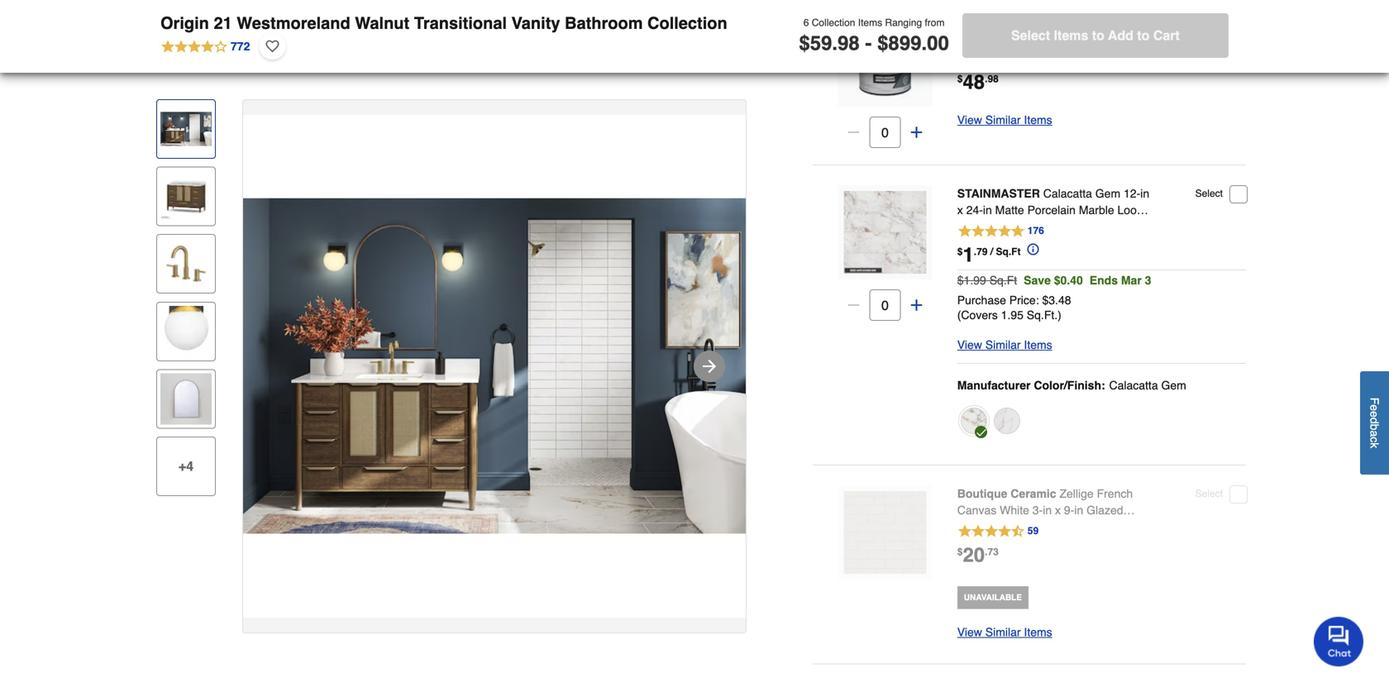 Task type: describe. For each thing, give the bounding box(es) containing it.
minus image
[[846, 297, 862, 314]]

items inside 6 collection items ranging from $ 59.98 - $ 899.00
[[858, 17, 883, 28]]

sq. inside calacatta gem 12-in x 24-in matte porcelain marble look floor and wall tile (1.95-sq. ft/ piece)
[[1087, 220, 1102, 233]]

3
[[1145, 274, 1152, 287]]

899.00
[[889, 32, 950, 54]]

0 horizontal spatial origin 21 bathroom sets image
[[160, 103, 212, 155]]

k
[[1369, 443, 1382, 449]]

113
[[1028, 52, 1044, 64]]

plus image for calacatta gem 12-in x 24-in matte porcelain marble look floor and wall tile (1.95-sq. ft/ piece)
[[909, 297, 925, 314]]

tintable
[[987, 31, 1028, 44]]

tile inside calacatta gem 12-in x 24-in matte porcelain marble look floor and wall tile (1.95-sq. ft/ piece)
[[1035, 220, 1053, 233]]

ranging
[[885, 17, 922, 28]]

ends
[[1090, 274, 1118, 287]]

3 view from the top
[[958, 626, 983, 639]]

$1.99 sq.ft save $0.40 ends mar 3 purchase price: $3.48 (covers 1.95 sq.ft. )
[[958, 274, 1152, 322]]

paint
[[1107, 31, 1134, 44]]

add
[[1109, 28, 1134, 43]]

4 stars image
[[160, 37, 251, 55]]

base
[[958, 31, 984, 44]]

gem inside calacatta gem 12-in x 24-in matte porcelain marble look floor and wall tile (1.95-sq. ft/ piece)
[[1096, 187, 1121, 200]]

$3.48
[[1043, 294, 1072, 307]]

(2.97-
[[1095, 520, 1125, 534]]

+4
[[179, 459, 194, 474]]

calacatta inside calacatta gem 12-in x 24-in matte porcelain marble look floor and wall tile (1.95-sq. ft/ piece)
[[1044, 187, 1093, 200]]

$ 48 . 98
[[958, 71, 999, 93]]

origin 21 westmoreland walnut transitional vanity bathroom collection
[[160, 14, 728, 33]]

2 e from the top
[[1369, 411, 1382, 418]]

zellige
[[1060, 487, 1094, 500]]

interior
[[1068, 31, 1104, 44]]

0 horizontal spatial collection
[[648, 14, 728, 33]]

$ 1 . 79 / sq.ft
[[958, 244, 1021, 266]]

f e e d b a c k button
[[1361, 371, 1390, 475]]

stainmaster for primer
[[958, 14, 1041, 27]]

french
[[1097, 487, 1133, 500]]

info image
[[1021, 237, 1039, 255]]

view similar items button for calacatta gem 12-in x 24-in matte porcelain marble look floor and wall tile (1.95-sq. ft/ piece)
[[958, 335, 1053, 355]]

$ right - on the top right
[[878, 32, 889, 54]]

f
[[1369, 398, 1382, 405]]

in left "9-"
[[1043, 504, 1052, 517]]

1
[[963, 244, 974, 266]]

porcelain
[[1028, 204, 1076, 217]]

primer
[[958, 47, 992, 60]]

cart
[[1154, 28, 1180, 43]]

sq.ft.
[[1027, 309, 1058, 322]]

c
[[1369, 437, 1382, 443]]

plus image for performance satin base tintable acrylic interior paint + primer (1-gallon)
[[909, 124, 925, 141]]

select for gem
[[1196, 188, 1223, 199]]

origin 21 bathroom sets  - thumbnail3 image
[[160, 238, 212, 290]]

boutique ceramic
[[958, 487, 1057, 500]]

carton)
[[971, 537, 1009, 550]]

(covers
[[958, 309, 998, 322]]

minus image
[[846, 124, 862, 141]]

bathroom
[[565, 14, 643, 33]]

1.95
[[1002, 309, 1024, 322]]

origin 21 bathroom sets  - thumbnail2 image
[[160, 171, 212, 222]]

-
[[866, 32, 872, 54]]

)
[[1058, 309, 1062, 322]]

similar for calacatta gem 12-in x 24-in matte porcelain marble look floor and wall tile (1.95-sq. ft/ piece)
[[986, 338, 1021, 352]]

3 view similar items button from the top
[[958, 623, 1053, 642]]

canvas
[[958, 504, 997, 517]]

x inside zellige french canvas white 3-in x 9-in glazed ceramic subway wall tile (2.97-sq. ft/ carton)
[[1056, 504, 1061, 517]]

d
[[1369, 418, 1382, 424]]

items for performance satin base tintable acrylic interior paint + primer (1-gallon)'s view similar items "button"
[[1024, 113, 1053, 127]]

21
[[214, 14, 232, 33]]

items inside button
[[1054, 28, 1089, 43]]

items for view similar items "button" for calacatta gem 12-in x 24-in matte porcelain marble look floor and wall tile (1.95-sq. ft/ piece)
[[1024, 338, 1053, 352]]

9-
[[1065, 504, 1075, 517]]

73
[[988, 546, 999, 558]]

1 horizontal spatial gem
[[1162, 379, 1187, 392]]

1 horizontal spatial ceramic
[[1011, 487, 1057, 500]]

calacatta gem 12-in x 24-in matte porcelain marble look floor and wall tile (1.95-sq. ft/ piece)
[[958, 187, 1150, 250]]

look
[[1118, 204, 1143, 217]]

wall inside calacatta gem 12-in x 24-in matte porcelain marble look floor and wall tile (1.95-sq. ft/ piece)
[[1010, 220, 1032, 233]]

6 collection items ranging from $ 59.98 - $ 899.00
[[799, 17, 950, 54]]

3 view similar items from the top
[[958, 626, 1053, 639]]

origin
[[160, 14, 209, 33]]

/
[[991, 246, 994, 258]]

$ for 20
[[958, 546, 963, 558]]

20
[[963, 544, 985, 567]]

unavailable
[[964, 593, 1022, 603]]

3 similar from the top
[[986, 626, 1021, 639]]

manufacturer
[[958, 379, 1031, 392]]

view similar items for performance satin base tintable acrylic interior paint + primer (1-gallon)
[[958, 113, 1053, 127]]

walnut
[[355, 14, 410, 33]]

manufacturer color/finish : calacatta gem
[[958, 379, 1187, 392]]

x inside calacatta gem 12-in x 24-in matte porcelain marble look floor and wall tile (1.95-sq. ft/ piece)
[[958, 204, 964, 217]]

floor
[[958, 220, 984, 233]]

select items to add to cart
[[1012, 28, 1180, 43]]

24-
[[967, 204, 984, 217]]

sq.ft inside $ 1 . 79 / sq.ft
[[996, 246, 1021, 258]]

price:
[[1010, 294, 1040, 307]]

+4 button
[[156, 437, 216, 496]]

gallon)
[[1009, 47, 1047, 60]]

performance satin base tintable acrylic interior paint + primer (1-gallon)
[[958, 14, 1143, 60]]

98
[[988, 73, 999, 85]]

calacatta silver image
[[994, 408, 1021, 434]]

1 horizontal spatial origin 21 bathroom sets image
[[243, 115, 746, 618]]

color/finish
[[1034, 379, 1102, 392]]

$ down the 6
[[799, 32, 810, 54]]

772
[[231, 40, 250, 53]]

. for 1
[[974, 246, 977, 258]]

48
[[963, 71, 985, 93]]

in up look
[[1141, 187, 1150, 200]]

f e e d b a c k
[[1369, 398, 1382, 449]]

boutique
[[958, 487, 1008, 500]]



Task type: vqa. For each thing, say whether or not it's contained in the screenshot.
topmost the and
no



Task type: locate. For each thing, give the bounding box(es) containing it.
0 horizontal spatial ceramic
[[958, 520, 1001, 534]]

$0.40
[[1055, 274, 1084, 287]]

4.7 stars image for porcelain
[[958, 223, 1045, 240]]

ft/ inside zellige french canvas white 3-in x 9-in glazed ceramic subway wall tile (2.97-sq. ft/ carton)
[[958, 537, 967, 550]]

gem up "marble"
[[1096, 187, 1121, 200]]

6
[[804, 17, 809, 28]]

subway
[[1004, 520, 1045, 534]]

3-
[[1033, 504, 1043, 517]]

0 vertical spatial stainmaster
[[958, 14, 1041, 27]]

transitional
[[414, 14, 507, 33]]

$ inside $ 1 . 79 / sq.ft
[[958, 246, 963, 258]]

piece)
[[958, 237, 991, 250]]

. inside $ 48 . 98
[[985, 73, 988, 85]]

1 vertical spatial x
[[1056, 504, 1061, 517]]

$ for 48
[[958, 73, 963, 85]]

. for 20
[[985, 546, 988, 558]]

arrow right image
[[700, 357, 720, 376]]

to
[[1093, 28, 1105, 43], [1138, 28, 1150, 43]]

purchase
[[958, 294, 1007, 307]]

0 horizontal spatial calacatta
[[1044, 187, 1093, 200]]

e up d
[[1369, 405, 1382, 411]]

0 vertical spatial select
[[1012, 28, 1051, 43]]

$ inside $ 48 . 98
[[958, 73, 963, 85]]

2 quickview image from the top
[[877, 524, 894, 541]]

view similar items down unavailable
[[958, 626, 1053, 639]]

2 plus image from the top
[[909, 297, 925, 314]]

origin 21 bathroom sets  - thumbnail5 image
[[160, 373, 212, 425]]

4.7 stars image up /
[[958, 223, 1045, 240]]

mar
[[1122, 274, 1142, 287]]

1 horizontal spatial ft/
[[1105, 220, 1115, 233]]

176
[[1028, 225, 1045, 237]]

plus image left (covers at top
[[909, 297, 925, 314]]

select for french
[[1196, 488, 1223, 500]]

12-
[[1124, 187, 1141, 200]]

2 vertical spatial .
[[985, 546, 988, 558]]

select items to add to cart button
[[963, 13, 1229, 58]]

1 horizontal spatial wall
[[1049, 520, 1071, 534]]

origin 21 bathroom sets  - thumbnail4 image
[[160, 306, 212, 357]]

0 horizontal spatial sq.
[[1087, 220, 1102, 233]]

1 vertical spatial quickview image
[[877, 524, 894, 541]]

quickview image for zellige french canvas white 3-in x 9-in glazed ceramic subway wall tile (2.97-sq. ft/ carton)
[[877, 524, 894, 541]]

1 vertical spatial wall
[[1049, 520, 1071, 534]]

marble
[[1079, 204, 1115, 217]]

1 stepper number input field with increment and decrement buttons number field from the top
[[870, 117, 901, 148]]

1 view from the top
[[958, 113, 983, 127]]

0 horizontal spatial x
[[958, 204, 964, 217]]

acrylic
[[1031, 31, 1065, 44]]

1 horizontal spatial to
[[1138, 28, 1150, 43]]

in up and
[[983, 204, 993, 217]]

0 vertical spatial view
[[958, 113, 983, 127]]

calacatta gem image
[[961, 408, 988, 434]]

. down primer
[[985, 73, 988, 85]]

glazed
[[1087, 504, 1124, 517]]

stainmaster
[[958, 14, 1041, 27], [958, 187, 1041, 200]]

items for third view similar items "button"
[[1024, 626, 1053, 639]]

1 e from the top
[[1369, 405, 1382, 411]]

1 vertical spatial stainmaster
[[958, 187, 1041, 200]]

1 vertical spatial view similar items button
[[958, 335, 1053, 355]]

$ inside the '$ 20 . 73'
[[958, 546, 963, 558]]

plus image
[[909, 124, 925, 141], [909, 297, 925, 314]]

wall down "9-"
[[1049, 520, 1071, 534]]

gem
[[1096, 187, 1121, 200], [1162, 379, 1187, 392]]

0 vertical spatial 4.7 stars image
[[958, 50, 1045, 67]]

. left /
[[974, 246, 977, 258]]

to left "paint"
[[1093, 28, 1105, 43]]

1 horizontal spatial x
[[1056, 504, 1061, 517]]

zellige french canvas white 3-in x 9-in glazed ceramic subway wall tile (2.97-sq. ft/ carton)
[[958, 487, 1141, 550]]

2 vertical spatial view similar items
[[958, 626, 1053, 639]]

1 vertical spatial stepper number input field with increment and decrement buttons number field
[[870, 290, 901, 321]]

0 horizontal spatial gem
[[1096, 187, 1121, 200]]

2 similar from the top
[[986, 338, 1021, 352]]

x left 24-
[[958, 204, 964, 217]]

view similar items button
[[958, 110, 1053, 130], [958, 335, 1053, 355], [958, 623, 1053, 642]]

ceramic down canvas
[[958, 520, 1001, 534]]

4.7 stars image containing 113
[[958, 50, 1045, 67]]

collection inside 6 collection items ranging from $ 59.98 - $ 899.00
[[812, 17, 856, 28]]

0 vertical spatial quickview image
[[877, 224, 894, 241]]

1 vertical spatial view
[[958, 338, 983, 352]]

. for 48
[[985, 73, 988, 85]]

0 vertical spatial gem
[[1096, 187, 1121, 200]]

1 vertical spatial tile
[[1074, 520, 1092, 534]]

ceramic up 3-
[[1011, 487, 1057, 500]]

select
[[1012, 28, 1051, 43], [1196, 188, 1223, 199], [1196, 488, 1223, 500]]

stainmaster up matte in the right top of the page
[[958, 187, 1041, 200]]

e
[[1369, 405, 1382, 411], [1369, 411, 1382, 418]]

1 vertical spatial 4.7 stars image
[[958, 223, 1045, 240]]

view
[[958, 113, 983, 127], [958, 338, 983, 352], [958, 626, 983, 639]]

1 vertical spatial similar
[[986, 338, 1021, 352]]

$1.99
[[958, 274, 987, 287]]

view for calacatta gem 12-in x 24-in matte porcelain marble look floor and wall tile (1.95-sq. ft/ piece)
[[958, 338, 983, 352]]

2 view similar items button from the top
[[958, 335, 1053, 355]]

$ down primer
[[958, 73, 963, 85]]

1 vertical spatial calacatta
[[1110, 379, 1159, 392]]

. inside $ 1 . 79 / sq.ft
[[974, 246, 977, 258]]

to right add
[[1138, 28, 1150, 43]]

save
[[1024, 274, 1051, 287]]

in down "zellige"
[[1075, 504, 1084, 517]]

59
[[1028, 525, 1039, 537]]

wall inside zellige french canvas white 3-in x 9-in glazed ceramic subway wall tile (2.97-sq. ft/ carton)
[[1049, 520, 1071, 534]]

0 vertical spatial wall
[[1010, 220, 1032, 233]]

items
[[858, 17, 883, 28], [1054, 28, 1089, 43], [1024, 113, 1053, 127], [1024, 338, 1053, 352], [1024, 626, 1053, 639]]

from
[[925, 17, 945, 28]]

.
[[985, 73, 988, 85], [974, 246, 977, 258], [985, 546, 988, 558]]

view similar items button down 98
[[958, 110, 1053, 130]]

similar down unavailable
[[986, 626, 1021, 639]]

1 similar from the top
[[986, 113, 1021, 127]]

performance
[[1044, 14, 1110, 27]]

stepper number input field with increment and decrement buttons number field for performance satin base tintable acrylic interior paint + primer (1-gallon)
[[870, 117, 901, 148]]

0 horizontal spatial tile
[[1035, 220, 1053, 233]]

0 vertical spatial calacatta
[[1044, 187, 1093, 200]]

2 vertical spatial view
[[958, 626, 983, 639]]

vanity
[[512, 14, 560, 33]]

2 stainmaster from the top
[[958, 187, 1041, 200]]

select inside button
[[1012, 28, 1051, 43]]

1 view similar items from the top
[[958, 113, 1053, 127]]

westmoreland
[[237, 14, 351, 33]]

2 view from the top
[[958, 338, 983, 352]]

ceramic inside zellige french canvas white 3-in x 9-in glazed ceramic subway wall tile (2.97-sq. ft/ carton)
[[958, 520, 1001, 534]]

1 4.7 stars image from the top
[[958, 50, 1045, 67]]

1 plus image from the top
[[909, 124, 925, 141]]

view similar items button for performance satin base tintable acrylic interior paint + primer (1-gallon)
[[958, 110, 1053, 130]]

$ left carton)
[[958, 546, 963, 558]]

view down 48
[[958, 113, 983, 127]]

59.98
[[810, 32, 860, 54]]

quickview image for calacatta gem 12-in x 24-in matte porcelain marble look floor and wall tile (1.95-sq. ft/ piece)
[[877, 224, 894, 241]]

a
[[1369, 431, 1382, 437]]

calacatta up porcelain on the top right of the page
[[1044, 187, 1093, 200]]

1 quickview image from the top
[[877, 224, 894, 241]]

sq.ft right /
[[996, 246, 1021, 258]]

calacatta
[[1044, 187, 1093, 200], [1110, 379, 1159, 392]]

4.7 stars image up 98
[[958, 50, 1045, 67]]

1 to from the left
[[1093, 28, 1105, 43]]

79
[[977, 246, 988, 258]]

0 vertical spatial tile
[[1035, 220, 1053, 233]]

view similar items down 98
[[958, 113, 1053, 127]]

2 vertical spatial view similar items button
[[958, 623, 1053, 642]]

4.7 stars image for primer
[[958, 50, 1045, 67]]

sq.
[[1087, 220, 1102, 233], [1125, 520, 1141, 534]]

1 view similar items button from the top
[[958, 110, 1053, 130]]

similar down 98
[[986, 113, 1021, 127]]

sq.ft inside $1.99 sq.ft save $0.40 ends mar 3 purchase price: $3.48 (covers 1.95 sq.ft. )
[[990, 274, 1018, 287]]

1 vertical spatial .
[[974, 246, 977, 258]]

view down unavailable
[[958, 626, 983, 639]]

1 vertical spatial gem
[[1162, 379, 1187, 392]]

1 horizontal spatial collection
[[812, 17, 856, 28]]

0 vertical spatial .
[[985, 73, 988, 85]]

origin 21 bathroom sets image
[[160, 103, 212, 155], [243, 115, 746, 618]]

1 vertical spatial sq.
[[1125, 520, 1141, 534]]

sq. down french
[[1125, 520, 1141, 534]]

1 vertical spatial view similar items
[[958, 338, 1053, 352]]

collection
[[648, 14, 728, 33], [812, 17, 856, 28]]

0 vertical spatial plus image
[[909, 124, 925, 141]]

0 vertical spatial ceramic
[[1011, 487, 1057, 500]]

+
[[1137, 31, 1143, 44]]

1 horizontal spatial tile
[[1074, 520, 1092, 534]]

view similar items button down unavailable
[[958, 623, 1053, 642]]

$
[[799, 32, 810, 54], [878, 32, 889, 54], [958, 73, 963, 85], [958, 246, 963, 258], [958, 546, 963, 558]]

1 vertical spatial sq.ft
[[990, 274, 1018, 287]]

0 horizontal spatial wall
[[1010, 220, 1032, 233]]

1 vertical spatial ft/
[[958, 537, 967, 550]]

1 horizontal spatial calacatta
[[1110, 379, 1159, 392]]

stepper number input field with increment and decrement buttons number field right minus icon
[[870, 117, 901, 148]]

772 button
[[160, 33, 251, 60]]

wall down matte in the right top of the page
[[1010, 220, 1032, 233]]

$ for 1
[[958, 246, 963, 258]]

0 vertical spatial x
[[958, 204, 964, 217]]

satin
[[1113, 14, 1140, 27]]

2 vertical spatial select
[[1196, 488, 1223, 500]]

0 horizontal spatial ft/
[[958, 537, 967, 550]]

in
[[1141, 187, 1150, 200], [983, 204, 993, 217], [1043, 504, 1052, 517], [1075, 504, 1084, 517]]

white
[[1000, 504, 1030, 517]]

0 vertical spatial view similar items
[[958, 113, 1053, 127]]

ft/ left carton)
[[958, 537, 967, 550]]

2 stepper number input field with increment and decrement buttons number field from the top
[[870, 290, 901, 321]]

stainmaster up tintable
[[958, 14, 1041, 27]]

4.7 stars image
[[958, 50, 1045, 67], [958, 223, 1045, 240]]

view similar items for calacatta gem 12-in x 24-in matte porcelain marble look floor and wall tile (1.95-sq. ft/ piece)
[[958, 338, 1053, 352]]

(1.95-
[[1056, 220, 1087, 233]]

0 vertical spatial view similar items button
[[958, 110, 1053, 130]]

2 4.7 stars image from the top
[[958, 223, 1045, 240]]

stainmaster for porcelain
[[958, 187, 1041, 200]]

1 horizontal spatial sq.
[[1125, 520, 1141, 534]]

2 to from the left
[[1138, 28, 1150, 43]]

similar down 1.95
[[986, 338, 1021, 352]]

sq. inside zellige french canvas white 3-in x 9-in glazed ceramic subway wall tile (2.97-sq. ft/ carton)
[[1125, 520, 1141, 534]]

2 view similar items from the top
[[958, 338, 1053, 352]]

0 horizontal spatial to
[[1093, 28, 1105, 43]]

x left "9-"
[[1056, 504, 1061, 517]]

tile down "9-"
[[1074, 520, 1092, 534]]

tile inside zellige french canvas white 3-in x 9-in glazed ceramic subway wall tile (2.97-sq. ft/ carton)
[[1074, 520, 1092, 534]]

1 stainmaster from the top
[[958, 14, 1041, 27]]

e up "b"
[[1369, 411, 1382, 418]]

:
[[1102, 379, 1106, 392]]

(1-
[[995, 47, 1009, 60]]

ft/ inside calacatta gem 12-in x 24-in matte porcelain marble look floor and wall tile (1.95-sq. ft/ piece)
[[1105, 220, 1115, 233]]

tile
[[1035, 220, 1053, 233], [1074, 520, 1092, 534]]

and
[[987, 220, 1007, 233]]

heart outline image
[[266, 37, 279, 55]]

4.7 stars image containing 176
[[958, 223, 1045, 240]]

1 vertical spatial select
[[1196, 188, 1223, 199]]

1 vertical spatial ceramic
[[958, 520, 1001, 534]]

4.5 stars image
[[958, 524, 1040, 541]]

$ 20 . 73
[[958, 544, 999, 567]]

tile down porcelain on the top right of the page
[[1035, 220, 1053, 233]]

stepper number input field with increment and decrement buttons number field right minus image
[[870, 290, 901, 321]]

Stepper number input field with increment and decrement buttons number field
[[870, 117, 901, 148], [870, 290, 901, 321]]

2 vertical spatial similar
[[986, 626, 1021, 639]]

matte
[[996, 204, 1025, 217]]

. down 4.5 stars image
[[985, 546, 988, 558]]

ft/
[[1105, 220, 1115, 233], [958, 537, 967, 550]]

0 vertical spatial stepper number input field with increment and decrement buttons number field
[[870, 117, 901, 148]]

0 vertical spatial sq.ft
[[996, 246, 1021, 258]]

plus image right minus icon
[[909, 124, 925, 141]]

ft/ down "marble"
[[1105, 220, 1115, 233]]

sq.ft up price:
[[990, 274, 1018, 287]]

similar for performance satin base tintable acrylic interior paint + primer (1-gallon)
[[986, 113, 1021, 127]]

0 vertical spatial similar
[[986, 113, 1021, 127]]

gem right :
[[1162, 379, 1187, 392]]

view for performance satin base tintable acrylic interior paint + primer (1-gallon)
[[958, 113, 983, 127]]

$ left 79
[[958, 246, 963, 258]]

view similar items down 1.95
[[958, 338, 1053, 352]]

view down (covers at top
[[958, 338, 983, 352]]

view similar items button down 1.95
[[958, 335, 1053, 355]]

sq.ft
[[996, 246, 1021, 258], [990, 274, 1018, 287]]

1 vertical spatial plus image
[[909, 297, 925, 314]]

sq. down "marble"
[[1087, 220, 1102, 233]]

stepper number input field with increment and decrement buttons number field for calacatta gem 12-in x 24-in matte porcelain marble look floor and wall tile (1.95-sq. ft/ piece)
[[870, 290, 901, 321]]

chat invite button image
[[1314, 616, 1365, 667]]

quickview image
[[877, 224, 894, 241], [877, 524, 894, 541]]

. inside the '$ 20 . 73'
[[985, 546, 988, 558]]

0 vertical spatial sq.
[[1087, 220, 1102, 233]]

calacatta right :
[[1110, 379, 1159, 392]]

b
[[1369, 424, 1382, 431]]

0 vertical spatial ft/
[[1105, 220, 1115, 233]]



